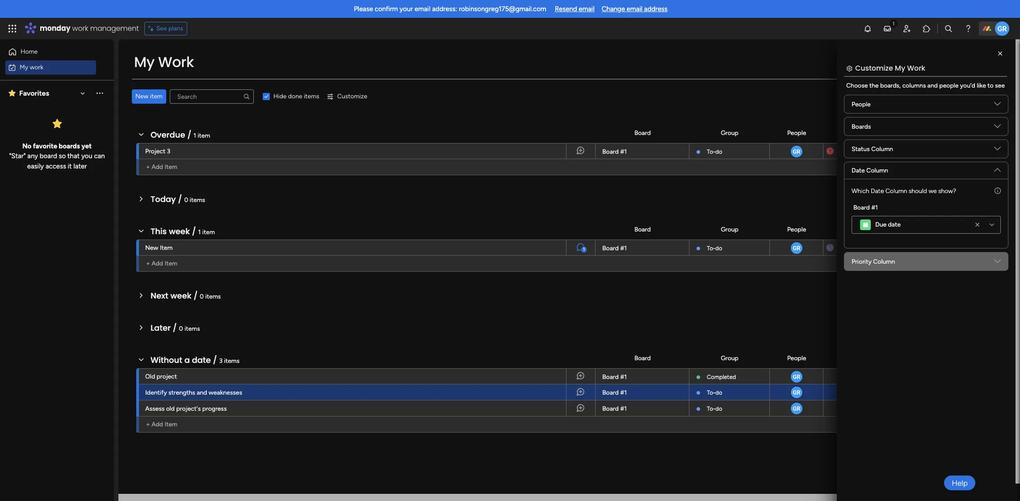 Task type: locate. For each thing, give the bounding box(es) containing it.
0 vertical spatial dapulse dropdown down arrow image
[[995, 101, 1001, 111]]

new
[[135, 93, 149, 100], [145, 244, 158, 252]]

add down project 3 at the top left of the page
[[152, 163, 163, 171]]

0 up later / 0 items
[[200, 293, 204, 300]]

item inside button
[[150, 93, 163, 100]]

work
[[72, 23, 88, 34], [30, 63, 43, 71]]

0 vertical spatial work
[[72, 23, 88, 34]]

1
[[194, 132, 196, 139], [198, 228, 201, 236], [583, 247, 585, 252]]

week right next at the bottom of page
[[171, 290, 192, 301]]

1 horizontal spatial and
[[928, 82, 938, 89]]

2 vertical spatial dapulse dropdown down arrow image
[[995, 163, 1001, 173]]

date
[[849, 129, 862, 137], [852, 167, 865, 174], [871, 187, 884, 195], [849, 226, 862, 233]]

1 to- from the top
[[707, 148, 716, 155]]

2 vertical spatial + add item
[[146, 421, 177, 428]]

date right due at the top right of the page
[[889, 221, 901, 228]]

today
[[151, 194, 176, 205]]

v2 star 2 image
[[8, 88, 16, 99]]

email for resend email
[[579, 5, 595, 13]]

2 horizontal spatial 0
[[200, 293, 204, 300]]

column right 23
[[872, 145, 894, 153]]

1 inside overdue / 1 item
[[194, 132, 196, 139]]

2 horizontal spatial email
[[627, 5, 643, 13]]

work inside button
[[30, 63, 43, 71]]

0 vertical spatial +
[[146, 163, 150, 171]]

item
[[150, 93, 163, 100], [198, 132, 210, 139], [202, 228, 215, 236]]

nov left 28
[[845, 244, 856, 251]]

0 horizontal spatial customize
[[337, 93, 368, 100]]

2 vertical spatial add
[[152, 421, 163, 428]]

see
[[156, 25, 167, 32]]

new for new item
[[145, 244, 158, 252]]

1 vertical spatial dapulse dropdown down arrow image
[[995, 258, 1001, 268]]

status for 1
[[909, 129, 927, 137]]

1 horizontal spatial work
[[72, 23, 88, 34]]

1 vertical spatial 1
[[198, 228, 201, 236]]

1 vertical spatial 3
[[219, 357, 223, 365]]

1 horizontal spatial 1
[[198, 228, 201, 236]]

0 horizontal spatial 1
[[194, 132, 196, 139]]

board #1 inside group
[[854, 204, 878, 211]]

dapulse dropdown down arrow image for status column
[[995, 145, 1001, 155]]

board
[[635, 129, 651, 137], [603, 148, 619, 156], [854, 204, 870, 211], [635, 226, 651, 233], [603, 245, 619, 252], [635, 354, 651, 362], [603, 373, 619, 381], [603, 389, 619, 397], [603, 405, 619, 413]]

yet
[[82, 142, 92, 150]]

0 horizontal spatial email
[[415, 5, 431, 13]]

2 vertical spatial +
[[146, 421, 150, 428]]

1 vertical spatial customize
[[337, 93, 368, 100]]

2 vertical spatial group
[[721, 354, 739, 362]]

item down new item at left
[[165, 260, 177, 267]]

+ down assess
[[146, 421, 150, 428]]

/ right later
[[173, 322, 177, 334]]

email right the your
[[415, 5, 431, 13]]

add
[[152, 163, 163, 171], [152, 260, 163, 267], [152, 421, 163, 428]]

change email address link
[[602, 5, 668, 13]]

1 vertical spatial work
[[30, 63, 43, 71]]

0 inside 'today / 0 items'
[[184, 196, 188, 204]]

column for priority column
[[874, 258, 895, 265]]

week
[[169, 226, 190, 237], [171, 290, 192, 301]]

2 email from the left
[[579, 5, 595, 13]]

search image
[[243, 93, 250, 100]]

2 + from the top
[[146, 260, 150, 267]]

v2 overdue deadline image
[[827, 147, 834, 155]]

1 + from the top
[[146, 163, 150, 171]]

0 vertical spatial status
[[909, 129, 927, 137]]

work for monday
[[72, 23, 88, 34]]

0 vertical spatial 0
[[184, 196, 188, 204]]

2 vertical spatial priority
[[852, 258, 872, 265]]

to-
[[707, 148, 716, 155], [707, 245, 716, 252], [707, 389, 716, 396], [707, 405, 716, 412]]

4 greg robinson image from the top
[[790, 386, 804, 399]]

1 vertical spatial item
[[198, 132, 210, 139]]

email for change email address
[[627, 5, 643, 13]]

without
[[151, 355, 182, 366]]

0 vertical spatial nov
[[846, 148, 856, 154]]

project
[[145, 148, 165, 155]]

0 right later
[[179, 325, 183, 333]]

weaknesses
[[209, 389, 242, 397]]

search everything image
[[945, 24, 954, 33]]

+ down new item at left
[[146, 260, 150, 267]]

robinsongreg175@gmail.com
[[459, 5, 547, 13]]

+ add item
[[146, 163, 177, 171], [146, 260, 177, 267], [146, 421, 177, 428]]

add down assess
[[152, 421, 163, 428]]

column left should
[[886, 187, 908, 195]]

/ right a
[[213, 355, 217, 366]]

0 vertical spatial add
[[152, 163, 163, 171]]

board for 2nd board #1 link
[[603, 245, 619, 252]]

1 vertical spatial date
[[192, 355, 211, 366]]

add down new item at left
[[152, 260, 163, 267]]

apps image
[[923, 24, 932, 33]]

1 horizontal spatial email
[[579, 5, 595, 13]]

/
[[187, 129, 192, 140], [178, 194, 182, 205], [192, 226, 196, 237], [194, 290, 198, 301], [173, 322, 177, 334], [213, 355, 217, 366]]

0 horizontal spatial and
[[197, 389, 207, 397]]

2 greg robinson image from the top
[[790, 241, 804, 255]]

3 do from the top
[[716, 389, 723, 396]]

due
[[876, 221, 887, 228]]

done
[[288, 93, 302, 100]]

1 horizontal spatial my
[[134, 52, 155, 72]]

board #1
[[603, 148, 627, 156], [854, 204, 878, 211], [603, 245, 627, 252], [603, 373, 627, 381], [603, 389, 627, 397], [603, 405, 627, 413]]

date down 23
[[852, 167, 865, 174]]

my inside button
[[20, 63, 28, 71]]

1 + add item from the top
[[146, 163, 177, 171]]

3 add from the top
[[152, 421, 163, 428]]

my
[[134, 52, 155, 72], [895, 63, 906, 73], [20, 63, 28, 71]]

email right change
[[627, 5, 643, 13]]

group for /
[[721, 354, 739, 362]]

0 horizontal spatial date
[[192, 355, 211, 366]]

1 group from the top
[[721, 129, 739, 137]]

dapulse dropdown down arrow image
[[995, 145, 1001, 155], [995, 258, 1001, 268]]

0 vertical spatial priority
[[970, 129, 990, 137]]

nov for nov 23
[[846, 148, 856, 154]]

board #1 group
[[852, 203, 1001, 234]]

0 vertical spatial customize
[[856, 63, 894, 73]]

2 vertical spatial 0
[[179, 325, 183, 333]]

work right monday
[[72, 23, 88, 34]]

1 vertical spatial group
[[721, 226, 739, 233]]

old
[[145, 373, 155, 380]]

0 inside next week / 0 items
[[200, 293, 204, 300]]

assess old project's progress
[[145, 405, 227, 413]]

0 vertical spatial dapulse dropdown down arrow image
[[995, 145, 1001, 155]]

1 vertical spatial + add item
[[146, 260, 177, 267]]

3 group from the top
[[721, 354, 739, 362]]

column
[[872, 145, 894, 153], [867, 167, 889, 174], [886, 187, 908, 195], [874, 258, 895, 265]]

we
[[929, 187, 937, 195]]

help image
[[964, 24, 973, 33]]

0 horizontal spatial 3
[[167, 148, 170, 155]]

item down old
[[165, 421, 177, 428]]

customize inside button
[[337, 93, 368, 100]]

address
[[644, 5, 668, 13]]

3 right project
[[167, 148, 170, 155]]

dapulse dropdown down arrow image
[[995, 101, 1001, 111], [995, 123, 1001, 133], [995, 163, 1001, 173]]

my up boards,
[[895, 63, 906, 73]]

1 vertical spatial priority
[[970, 226, 990, 233]]

to-do
[[707, 148, 723, 155], [707, 245, 723, 252], [707, 389, 723, 396], [707, 405, 723, 412]]

2 dapulse dropdown down arrow image from the top
[[995, 258, 1001, 268]]

new down this
[[145, 244, 158, 252]]

3 dapulse dropdown down arrow image from the top
[[995, 163, 1001, 173]]

2 nov from the top
[[845, 244, 856, 251]]

+ add item down new item at left
[[146, 260, 177, 267]]

week right this
[[169, 226, 190, 237]]

/ right overdue
[[187, 129, 192, 140]]

favorites options image
[[95, 89, 104, 98]]

2 vertical spatial 1
[[583, 247, 585, 252]]

date right a
[[192, 355, 211, 366]]

1 vertical spatial new
[[145, 244, 158, 252]]

nov left 23
[[846, 148, 856, 154]]

+ add item down assess
[[146, 421, 177, 428]]

main content
[[118, 39, 1016, 501]]

people for 1
[[788, 226, 807, 233]]

+ add item down project 3 at the top left of the page
[[146, 163, 177, 171]]

1 vertical spatial +
[[146, 260, 150, 267]]

any
[[27, 152, 38, 160]]

resend email link
[[555, 5, 595, 13]]

people
[[940, 82, 959, 89]]

customize
[[856, 63, 894, 73], [337, 93, 368, 100]]

0 vertical spatial + add item
[[146, 163, 177, 171]]

1 horizontal spatial 0
[[184, 196, 188, 204]]

priority for /
[[970, 226, 990, 233]]

favorite
[[33, 142, 57, 150]]

work up columns
[[908, 63, 926, 73]]

email right resend
[[579, 5, 595, 13]]

1 horizontal spatial date
[[889, 221, 901, 228]]

0 horizontal spatial work
[[30, 63, 43, 71]]

do
[[716, 148, 723, 155], [716, 245, 723, 252], [716, 389, 723, 396], [716, 405, 723, 412]]

my down home
[[20, 63, 28, 71]]

new inside new item button
[[135, 93, 149, 100]]

low
[[974, 244, 986, 252]]

0 vertical spatial date
[[889, 221, 901, 228]]

board inside board #1 "heading"
[[854, 204, 870, 211]]

1 vertical spatial 0
[[200, 293, 204, 300]]

1 vertical spatial week
[[171, 290, 192, 301]]

and
[[928, 82, 938, 89], [197, 389, 207, 397]]

1 vertical spatial add
[[152, 260, 163, 267]]

3 board #1 link from the top
[[601, 369, 684, 385]]

column down due at the top right of the page
[[874, 258, 895, 265]]

1 horizontal spatial customize
[[856, 63, 894, 73]]

a
[[184, 355, 190, 366]]

new down my work
[[135, 93, 149, 100]]

1 horizontal spatial 3
[[219, 357, 223, 365]]

3
[[167, 148, 170, 155], [219, 357, 223, 365]]

columns
[[903, 82, 926, 89]]

2 board #1 link from the top
[[601, 240, 684, 256]]

0 horizontal spatial 0
[[179, 325, 183, 333]]

board #1 link
[[601, 144, 684, 160], [601, 240, 684, 256], [601, 369, 684, 385], [601, 384, 684, 401], [601, 401, 684, 417]]

0 vertical spatial group
[[721, 129, 739, 137]]

item
[[165, 163, 177, 171], [160, 244, 173, 252], [165, 260, 177, 267], [165, 421, 177, 428]]

2 do from the top
[[716, 245, 723, 252]]

date column
[[852, 167, 889, 174]]

nov
[[846, 148, 856, 154], [845, 244, 856, 251]]

and left the people
[[928, 82, 938, 89]]

1 vertical spatial nov
[[845, 244, 856, 251]]

0 vertical spatial 1
[[194, 132, 196, 139]]

3 inside without a date / 3 items
[[219, 357, 223, 365]]

0 vertical spatial 3
[[167, 148, 170, 155]]

5 board #1 link from the top
[[601, 401, 684, 417]]

1 dapulse dropdown down arrow image from the top
[[995, 145, 1001, 155]]

work for my
[[30, 63, 43, 71]]

items inside without a date / 3 items
[[224, 357, 240, 365]]

1 dapulse dropdown down arrow image from the top
[[995, 101, 1001, 111]]

2 horizontal spatial 1
[[583, 247, 585, 252]]

/ right today
[[178, 194, 182, 205]]

people
[[852, 100, 871, 108], [788, 129, 807, 137], [788, 226, 807, 233], [788, 354, 807, 362]]

choose the boards, columns and people you'd like to see
[[847, 82, 1005, 89]]

2 group from the top
[[721, 226, 739, 233]]

column down status column on the top right
[[867, 167, 889, 174]]

new for new item
[[135, 93, 149, 100]]

2 horizontal spatial my
[[895, 63, 906, 73]]

0 right today
[[184, 196, 188, 204]]

1 vertical spatial dapulse dropdown down arrow image
[[995, 123, 1001, 133]]

home button
[[5, 45, 96, 59]]

None search field
[[170, 89, 254, 104]]

2 vertical spatial item
[[202, 228, 215, 236]]

home
[[21, 48, 38, 55]]

4 do from the top
[[716, 405, 723, 412]]

+ down project
[[146, 163, 150, 171]]

2 add from the top
[[152, 260, 163, 267]]

0 horizontal spatial my
[[20, 63, 28, 71]]

confirm
[[375, 5, 398, 13]]

hide done items
[[274, 93, 319, 100]]

1 nov from the top
[[846, 148, 856, 154]]

greg robinson image
[[790, 145, 804, 158], [790, 241, 804, 255], [790, 370, 804, 384], [790, 386, 804, 399], [790, 402, 804, 415]]

choose
[[847, 82, 868, 89]]

1 inside the this week / 1 item
[[198, 228, 201, 236]]

0 vertical spatial week
[[169, 226, 190, 237]]

#1 inside "heading"
[[872, 204, 878, 211]]

2 vertical spatial status
[[909, 226, 927, 233]]

this week / 1 item
[[151, 226, 215, 237]]

and right strengths
[[197, 389, 207, 397]]

1 add from the top
[[152, 163, 163, 171]]

0 vertical spatial item
[[150, 93, 163, 100]]

status for /
[[909, 226, 927, 233]]

0 for today /
[[184, 196, 188, 204]]

my up the new item
[[134, 52, 155, 72]]

0 vertical spatial new
[[135, 93, 149, 100]]

my work button
[[5, 60, 96, 74]]

my for my work
[[134, 52, 155, 72]]

work down home
[[30, 63, 43, 71]]

date
[[889, 221, 901, 228], [192, 355, 211, 366]]

0 inside later / 0 items
[[179, 325, 183, 333]]

date inside board #1 group
[[889, 221, 901, 228]]

/ right this
[[192, 226, 196, 237]]

items inside next week / 0 items
[[205, 293, 221, 300]]

no favorite boards yet "star" any board so that you can easily access it later
[[9, 142, 105, 170]]

3 up weaknesses
[[219, 357, 223, 365]]

like
[[977, 82, 987, 89]]

28
[[858, 244, 865, 251]]

work down plans
[[158, 52, 194, 72]]

3 email from the left
[[627, 5, 643, 13]]



Task type: vqa. For each thing, say whether or not it's contained in the screenshot.
top the Private Dashboard icon
no



Task type: describe. For each thing, give the bounding box(es) containing it.
old
[[166, 405, 175, 413]]

without a date / 3 items
[[151, 355, 240, 366]]

change email address
[[602, 5, 668, 13]]

my work
[[20, 63, 43, 71]]

see plans button
[[144, 22, 187, 35]]

customize for customize my work
[[856, 63, 894, 73]]

id:
[[956, 485, 963, 492]]

board for first board #1 link from the bottom of the main content containing overdue /
[[603, 405, 619, 413]]

later
[[74, 162, 87, 170]]

0 for later /
[[179, 325, 183, 333]]

1 board #1 link from the top
[[601, 144, 684, 160]]

board for board #1 group
[[854, 204, 870, 211]]

2 dapulse dropdown down arrow image from the top
[[995, 123, 1001, 133]]

3 + add item from the top
[[146, 421, 177, 428]]

1 button
[[566, 240, 595, 256]]

today / 0 items
[[151, 194, 205, 205]]

nov for nov 28
[[845, 244, 856, 251]]

1 to-do from the top
[[707, 148, 723, 155]]

1 image
[[890, 18, 898, 28]]

group for 1
[[721, 226, 739, 233]]

notifications image
[[864, 24, 873, 33]]

column for date column
[[867, 167, 889, 174]]

hide
[[274, 93, 287, 100]]

favorites button
[[6, 86, 89, 101]]

resend email
[[555, 5, 595, 13]]

later / 0 items
[[151, 322, 200, 334]]

new item
[[145, 244, 173, 252]]

board for 4th board #1 link
[[603, 389, 619, 397]]

this
[[151, 226, 167, 237]]

your
[[400, 5, 413, 13]]

3 greg robinson image from the top
[[790, 370, 804, 384]]

main content containing overdue /
[[118, 39, 1016, 501]]

later
[[151, 322, 171, 334]]

my work
[[134, 52, 194, 72]]

4 to- from the top
[[707, 405, 716, 412]]

dapulse dropdown down arrow image for boards
[[995, 101, 1001, 111]]

1 horizontal spatial work
[[908, 63, 926, 73]]

old project
[[145, 373, 177, 380]]

5 greg robinson image from the top
[[790, 402, 804, 415]]

board for first board #1 link from the top
[[603, 148, 619, 156]]

monday
[[40, 23, 70, 34]]

easily
[[27, 162, 44, 170]]

302390365
[[965, 485, 997, 492]]

monday work management
[[40, 23, 139, 34]]

id: 302390365
[[956, 485, 997, 492]]

date up nov 23
[[849, 129, 862, 137]]

assess
[[145, 405, 165, 413]]

can
[[94, 152, 105, 160]]

invite members image
[[903, 24, 912, 33]]

see plans
[[156, 25, 183, 32]]

progress
[[202, 405, 227, 413]]

that
[[67, 152, 80, 160]]

23
[[858, 148, 864, 154]]

project 3
[[145, 148, 170, 155]]

2 to- from the top
[[707, 245, 716, 252]]

overdue / 1 item
[[151, 129, 210, 140]]

my inside main content
[[895, 63, 906, 73]]

priority for 1
[[970, 129, 990, 137]]

0 horizontal spatial work
[[158, 52, 194, 72]]

3 to- from the top
[[707, 389, 716, 396]]

item inside the this week / 1 item
[[202, 228, 215, 236]]

which
[[852, 187, 870, 195]]

greg robinson image
[[996, 21, 1010, 36]]

boards
[[852, 123, 871, 130]]

my for my work
[[20, 63, 28, 71]]

people for item
[[788, 129, 807, 137]]

1 do from the top
[[716, 148, 723, 155]]

which date column should we show?
[[852, 187, 957, 195]]

2 + add item from the top
[[146, 260, 177, 267]]

identify strengths and weaknesses
[[145, 389, 242, 397]]

1 greg robinson image from the top
[[790, 145, 804, 158]]

1 vertical spatial status
[[852, 145, 870, 153]]

see
[[996, 82, 1005, 89]]

2 to-do from the top
[[707, 245, 723, 252]]

no
[[22, 142, 31, 150]]

please confirm your email address: robinsongreg175@gmail.com
[[354, 5, 547, 13]]

1 email from the left
[[415, 5, 431, 13]]

please
[[354, 5, 373, 13]]

plans
[[169, 25, 183, 32]]

priority column
[[852, 258, 895, 265]]

you
[[81, 152, 92, 160]]

group for item
[[721, 129, 739, 137]]

help button
[[945, 476, 976, 490]]

boards
[[59, 142, 80, 150]]

items inside later / 0 items
[[185, 325, 200, 333]]

due date
[[876, 221, 901, 228]]

date up nov 28
[[849, 226, 862, 233]]

completed
[[707, 374, 736, 380]]

Filter dashboard by text search field
[[170, 89, 254, 104]]

board #1 heading
[[854, 203, 878, 212]]

column for status column
[[872, 145, 894, 153]]

project's
[[176, 405, 201, 413]]

item inside overdue / 1 item
[[198, 132, 210, 139]]

favorites
[[19, 89, 49, 97]]

strengths
[[169, 389, 195, 397]]

next week / 0 items
[[151, 290, 221, 301]]

4 to-do from the top
[[707, 405, 723, 412]]

board
[[40, 152, 57, 160]]

inbox image
[[883, 24, 892, 33]]

select product image
[[8, 24, 17, 33]]

3 + from the top
[[146, 421, 150, 428]]

board for third board #1 link
[[603, 373, 619, 381]]

so
[[59, 152, 66, 160]]

0 vertical spatial and
[[928, 82, 938, 89]]

new item button
[[132, 89, 166, 104]]

week for next
[[171, 290, 192, 301]]

project
[[157, 373, 177, 380]]

identify
[[145, 389, 167, 397]]

dapulse dropdown down arrow image for which date column should we show?
[[995, 163, 1001, 173]]

1 inside "1" button
[[583, 247, 585, 252]]

overdue
[[151, 129, 185, 140]]

week for this
[[169, 226, 190, 237]]

nov 28
[[845, 244, 865, 251]]

item down this
[[160, 244, 173, 252]]

people for /
[[788, 354, 807, 362]]

"star"
[[9, 152, 26, 160]]

show?
[[939, 187, 957, 195]]

customize button
[[323, 89, 371, 104]]

status column
[[852, 145, 894, 153]]

management
[[90, 23, 139, 34]]

address:
[[432, 5, 457, 13]]

v2 info image
[[995, 186, 1001, 196]]

3 to-do from the top
[[707, 389, 723, 396]]

to
[[988, 82, 994, 89]]

resend
[[555, 5, 577, 13]]

items inside 'today / 0 items'
[[190, 196, 205, 204]]

boards,
[[881, 82, 901, 89]]

date right which
[[871, 187, 884, 195]]

it
[[68, 162, 72, 170]]

1 vertical spatial and
[[197, 389, 207, 397]]

next
[[151, 290, 168, 301]]

item down project 3 at the top left of the page
[[165, 163, 177, 171]]

/ right next at the bottom of page
[[194, 290, 198, 301]]

help
[[952, 479, 968, 488]]

4 board #1 link from the top
[[601, 384, 684, 401]]

dapulse dropdown down arrow image for priority column
[[995, 258, 1001, 268]]

customize for customize
[[337, 93, 368, 100]]

change
[[602, 5, 625, 13]]

the
[[870, 82, 879, 89]]

new item
[[135, 93, 163, 100]]

should
[[909, 187, 928, 195]]



